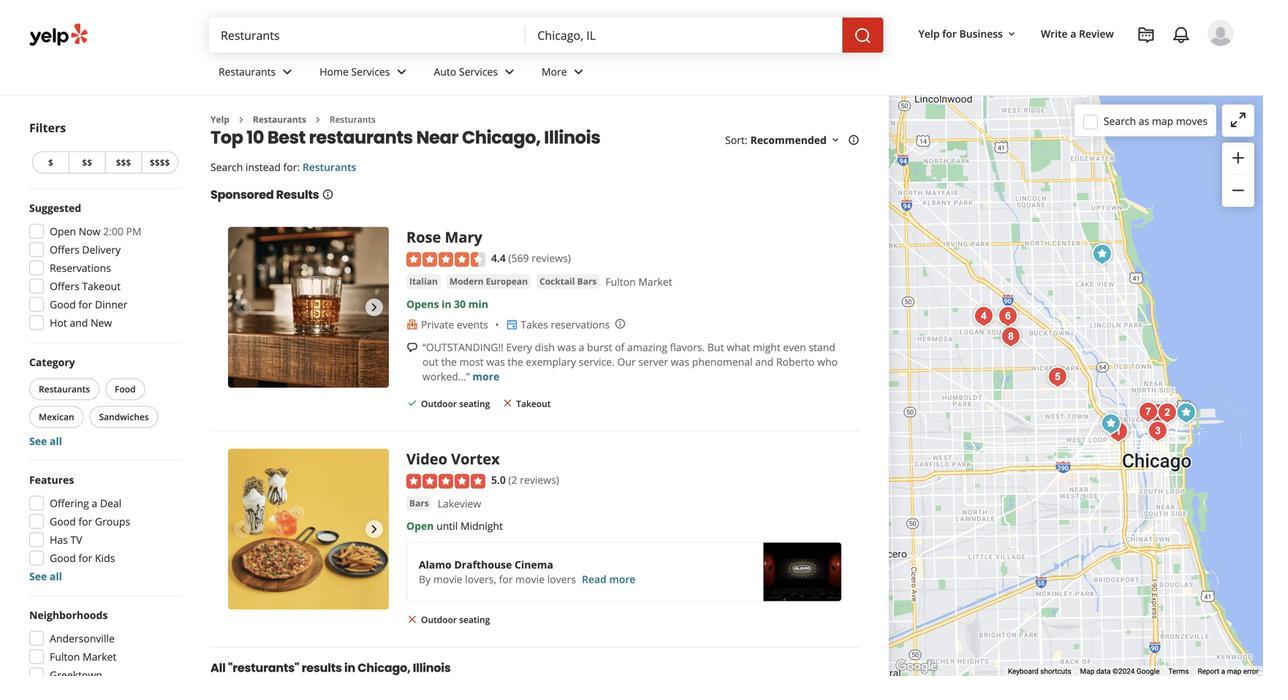 Task type: locate. For each thing, give the bounding box(es) containing it.
restaurants button
[[29, 379, 99, 400]]

$
[[48, 157, 53, 169]]

near
[[417, 125, 459, 150]]

5.0 (2 reviews)
[[492, 473, 560, 487]]

search left as
[[1104, 114, 1137, 128]]

0 horizontal spatial more
[[473, 370, 500, 384]]

2 good from the top
[[50, 515, 76, 529]]

was up more link
[[487, 355, 505, 369]]

1 horizontal spatial 24 chevron down v2 image
[[570, 63, 588, 81]]

2 vertical spatial good
[[50, 552, 76, 565]]

outdoor seating down the lovers,
[[421, 614, 490, 626]]

dish
[[535, 340, 555, 354]]

0 vertical spatial map
[[1153, 114, 1174, 128]]

group
[[1223, 143, 1255, 207], [25, 201, 181, 335], [26, 355, 181, 449], [25, 473, 181, 584], [25, 608, 181, 677]]

outdoor
[[421, 398, 457, 410], [421, 614, 457, 626]]

movie down alamo
[[434, 573, 463, 587]]

1 vertical spatial slideshow element
[[228, 449, 389, 610]]

1 see all from the top
[[29, 434, 62, 448]]

outdoor for outdoor seating 16 close v2 image
[[421, 614, 457, 626]]

girl & the goat image
[[1104, 418, 1134, 447]]

offers up reservations
[[50, 243, 79, 257]]

0 vertical spatial fulton market
[[606, 275, 673, 289]]

previous image
[[234, 299, 252, 316], [234, 521, 252, 539]]

yelp
[[919, 27, 940, 41], [211, 113, 230, 125]]

map for error
[[1228, 668, 1242, 676]]

1 outdoor seating from the top
[[421, 398, 490, 410]]

1 seating from the top
[[459, 398, 490, 410]]

write a review link
[[1036, 20, 1121, 47]]

see down mexican button
[[29, 434, 47, 448]]

services
[[351, 65, 390, 79], [459, 65, 498, 79]]

map data ©2024 google
[[1081, 668, 1160, 676]]

0 vertical spatial yelp
[[919, 27, 940, 41]]

video vortex link
[[407, 449, 500, 469]]

map
[[1081, 668, 1095, 676]]

map for moves
[[1153, 114, 1174, 128]]

vortex
[[451, 449, 500, 469]]

1 offers from the top
[[50, 243, 79, 257]]

1 horizontal spatial fulton
[[606, 275, 636, 289]]

2 vertical spatial restaurants
[[39, 383, 90, 395]]

0 vertical spatial takeout
[[82, 279, 121, 293]]

offers for offers delivery
[[50, 243, 79, 257]]

2 24 chevron down v2 image from the left
[[501, 63, 519, 81]]

0 vertical spatial bars
[[578, 275, 597, 287]]

0 vertical spatial see
[[29, 434, 47, 448]]

restaurants link up 16 chevron right v2 image
[[207, 53, 308, 95]]

1 vertical spatial seating
[[459, 614, 490, 626]]

was
[[558, 340, 576, 354], [487, 355, 505, 369], [671, 355, 690, 369]]

for down 'offers takeout'
[[78, 298, 92, 312]]

1 vertical spatial outdoor
[[421, 614, 457, 626]]

outdoor right 16 checkmark v2 image
[[421, 398, 457, 410]]

2 see from the top
[[29, 570, 47, 584]]

hot
[[50, 316, 67, 330]]

see all down has
[[29, 570, 62, 584]]

24 chevron down v2 image for restaurants
[[279, 63, 296, 81]]

restaurants up 16 chevron right v2 image
[[219, 65, 276, 79]]

1 horizontal spatial takeout
[[517, 398, 551, 410]]

1 horizontal spatial 16 close v2 image
[[502, 398, 514, 409]]

restaurants link left 16 chevron right v2 icon
[[253, 113, 306, 125]]

see all down mexican button
[[29, 434, 62, 448]]

results
[[276, 186, 319, 203]]

see
[[29, 434, 47, 448], [29, 570, 47, 584]]

the
[[442, 355, 457, 369], [508, 355, 524, 369]]

2 services from the left
[[459, 65, 498, 79]]

offers
[[50, 243, 79, 257], [50, 279, 79, 293]]

resturants right 16 chevron right v2 icon
[[330, 113, 376, 125]]

open inside group
[[50, 225, 76, 238]]

1 horizontal spatial 24 chevron down v2 image
[[501, 63, 519, 81]]

1 vertical spatial see all
[[29, 570, 62, 584]]

outdoor for 16 checkmark v2 image
[[421, 398, 457, 410]]

1 previous image from the top
[[234, 299, 252, 316]]

3 good from the top
[[50, 552, 76, 565]]

was up exemplary
[[558, 340, 576, 354]]

0 vertical spatial open
[[50, 225, 76, 238]]

0 horizontal spatial 24 chevron down v2 image
[[393, 63, 411, 81]]

opens
[[407, 297, 439, 311]]

0 vertical spatial market
[[639, 275, 673, 289]]

4.4 star rating image
[[407, 252, 486, 267]]

a inside write a review link
[[1071, 27, 1077, 41]]

0 vertical spatial good
[[50, 298, 76, 312]]

5 star rating image
[[407, 474, 486, 489]]

more inside alamo drafthouse cinema by movie lovers, for movie lovers read more
[[610, 573, 636, 587]]

1 services from the left
[[351, 65, 390, 79]]

all down mexican button
[[50, 434, 62, 448]]

1 horizontal spatial map
[[1228, 668, 1242, 676]]

yelp left business
[[919, 27, 940, 41]]

16 takes reservations v2 image
[[506, 319, 518, 331]]

european
[[486, 275, 528, 287]]

service.
[[579, 355, 615, 369]]

offers down reservations
[[50, 279, 79, 293]]

fulton right cocktail bars button
[[606, 275, 636, 289]]

search down the top
[[211, 160, 243, 174]]

restaurants
[[219, 65, 276, 79], [253, 113, 306, 125], [39, 383, 90, 395]]

olio e più image
[[1144, 399, 1173, 429]]

even
[[784, 340, 807, 354]]

takes
[[521, 318, 548, 332]]

1 vertical spatial all
[[50, 570, 62, 584]]

search image
[[855, 27, 872, 45]]

0 horizontal spatial bars
[[410, 497, 429, 510]]

yelp link
[[211, 113, 230, 125]]

24 chevron down v2 image
[[393, 63, 411, 81], [501, 63, 519, 81]]

0 horizontal spatial yelp
[[211, 113, 230, 125]]

1 vertical spatial map
[[1228, 668, 1242, 676]]

1 vertical spatial fulton
[[50, 650, 80, 664]]

fulton down the andersonville
[[50, 650, 80, 664]]

1 horizontal spatial market
[[639, 275, 673, 289]]

$$$ button
[[105, 151, 141, 174]]

notifications image
[[1173, 26, 1191, 44]]

4.4
[[492, 251, 506, 265]]

1 vertical spatial takeout
[[517, 398, 551, 410]]

24 chevron down v2 image
[[279, 63, 296, 81], [570, 63, 588, 81]]

24 chevron down v2 image inside auto services link
[[501, 63, 519, 81]]

restaurants link
[[207, 53, 308, 95], [253, 113, 306, 125]]

movie down "cinema"
[[516, 573, 545, 587]]

24 chevron down v2 image inside home services link
[[393, 63, 411, 81]]

who
[[818, 355, 838, 369]]

a left burst
[[579, 340, 585, 354]]

1 24 chevron down v2 image from the left
[[279, 63, 296, 81]]

1 see from the top
[[29, 434, 47, 448]]

seating
[[459, 398, 490, 410], [459, 614, 490, 626]]

24 chevron down v2 image right the 'auto services'
[[501, 63, 519, 81]]

next image
[[366, 521, 383, 539]]

0 vertical spatial seating
[[459, 398, 490, 410]]

market up the amazing
[[639, 275, 673, 289]]

16 chevron down v2 image
[[830, 134, 842, 146]]

slideshow element
[[228, 227, 389, 388], [228, 449, 389, 610]]

16 info v2 image
[[322, 189, 334, 200]]

16 info v2 image
[[848, 134, 860, 146]]

1 vertical spatial market
[[83, 650, 117, 664]]

for inside alamo drafthouse cinema by movie lovers, for movie lovers read more
[[499, 573, 513, 587]]

2 seating from the top
[[459, 614, 490, 626]]

lovers
[[548, 573, 576, 587]]

filters
[[29, 120, 66, 136]]

sponsored results
[[211, 186, 319, 203]]

0 horizontal spatial search
[[211, 160, 243, 174]]

address, neighborhood, city, state or zip text field
[[526, 18, 843, 53]]

modern european button
[[447, 274, 531, 289]]

category
[[29, 355, 75, 369]]

zoom out image
[[1230, 182, 1248, 199]]

none field things to do, nail salons, plumbers
[[209, 18, 526, 53]]

1 horizontal spatial the
[[508, 355, 524, 369]]

0 vertical spatial reviews)
[[532, 251, 571, 265]]

reviews) right (2
[[520, 473, 560, 487]]

the down the every
[[508, 355, 524, 369]]

2 offers from the top
[[50, 279, 79, 293]]

and right hot
[[70, 316, 88, 330]]

things to do, nail salons, plumbers text field
[[209, 18, 526, 53]]

slideshow element for rose mary
[[228, 227, 389, 388]]

2 outdoor seating from the top
[[421, 614, 490, 626]]

yelp for yelp for business
[[919, 27, 940, 41]]

offers takeout
[[50, 279, 121, 293]]

1 slideshow element from the top
[[228, 227, 389, 388]]

the up worked…"
[[442, 355, 457, 369]]

report
[[1199, 668, 1220, 676]]

1 vertical spatial more
[[610, 573, 636, 587]]

opens in 30 min
[[407, 297, 489, 311]]

for left kids
[[78, 552, 92, 565]]

good up 'has tv'
[[50, 515, 76, 529]]

was down flavors.
[[671, 355, 690, 369]]

for:
[[283, 160, 300, 174]]

see all button down has
[[29, 570, 62, 584]]

info icon image
[[615, 318, 626, 330], [615, 318, 626, 330]]

2 previous image from the top
[[234, 521, 252, 539]]

good up hot
[[50, 298, 76, 312]]

1 horizontal spatial open
[[407, 519, 434, 533]]

a left the deal
[[92, 497, 97, 511]]

1 horizontal spatial movie
[[516, 573, 545, 587]]

group containing features
[[25, 473, 181, 584]]

daisies image
[[994, 302, 1023, 331]]

for inside "button"
[[943, 27, 957, 41]]

for for groups
[[78, 515, 92, 529]]

new
[[91, 316, 112, 330]]

1 vertical spatial see all button
[[29, 570, 62, 584]]

1 vertical spatial see
[[29, 570, 47, 584]]

2 slideshow element from the top
[[228, 449, 389, 610]]

features
[[29, 473, 74, 487]]

roberto
[[777, 355, 815, 369]]

reviews) up cocktail
[[532, 251, 571, 265]]

2 see all from the top
[[29, 570, 62, 584]]

2 the from the left
[[508, 355, 524, 369]]

reviews) for rose mary
[[532, 251, 571, 265]]

see up neighborhoods
[[29, 570, 47, 584]]

all for features
[[50, 570, 62, 584]]

1 horizontal spatial services
[[459, 65, 498, 79]]

24 chevron down v2 image left auto
[[393, 63, 411, 81]]

auto services
[[434, 65, 498, 79]]

for left business
[[943, 27, 957, 41]]

1 vertical spatial good
[[50, 515, 76, 529]]

0 vertical spatial offers
[[50, 243, 79, 257]]

0 vertical spatial outdoor seating
[[421, 398, 490, 410]]

$$ button
[[69, 151, 105, 174]]

1 vertical spatial restaurants link
[[253, 113, 306, 125]]

slideshow element for video vortex
[[228, 449, 389, 610]]

$ button
[[32, 151, 69, 174]]

takeout
[[82, 279, 121, 293], [517, 398, 551, 410]]

services for home services
[[351, 65, 390, 79]]

see all button for features
[[29, 570, 62, 584]]

16 chevron right v2 image
[[312, 114, 324, 126]]

italian button
[[407, 274, 441, 289]]

0 vertical spatial see all button
[[29, 434, 62, 448]]

resturants up 16 info v2 icon
[[303, 160, 357, 174]]

1 vertical spatial restaurants
[[253, 113, 306, 125]]

bars link
[[407, 496, 432, 511]]

for for business
[[943, 27, 957, 41]]

$$
[[82, 157, 92, 169]]

2 horizontal spatial was
[[671, 355, 690, 369]]

group containing neighborhoods
[[25, 608, 181, 677]]

2 outdoor from the top
[[421, 614, 457, 626]]

0 horizontal spatial 16 close v2 image
[[407, 614, 418, 626]]

16 private events v2 image
[[407, 319, 418, 331]]

events
[[457, 318, 489, 332]]

services right auto
[[459, 65, 498, 79]]

0 vertical spatial and
[[70, 316, 88, 330]]

16 close v2 image
[[502, 398, 514, 409], [407, 614, 418, 626]]

search
[[1104, 114, 1137, 128], [211, 160, 243, 174]]

business categories element
[[207, 53, 1235, 95]]

services right "home"
[[351, 65, 390, 79]]

good for dinner
[[50, 298, 128, 312]]

16 chevron down v2 image
[[1006, 28, 1018, 40]]

the purple pig image
[[1153, 399, 1183, 428]]

restaurants left 16 chevron right v2 icon
[[253, 113, 306, 125]]

1 horizontal spatial yelp
[[919, 27, 940, 41]]

none field "address, neighborhood, city, state or zip"
[[526, 18, 843, 53]]

1 none field from the left
[[209, 18, 526, 53]]

write a review
[[1042, 27, 1115, 41]]

penumbra image
[[970, 302, 999, 331]]

for for dinner
[[78, 298, 92, 312]]

1 vertical spatial search
[[211, 160, 243, 174]]

previous image for rose mary
[[234, 299, 252, 316]]

a
[[1071, 27, 1077, 41], [579, 340, 585, 354], [92, 497, 97, 511], [1222, 668, 1226, 676]]

private events
[[421, 318, 489, 332]]

bars down 5 star rating image
[[410, 497, 429, 510]]

0 vertical spatial previous image
[[234, 299, 252, 316]]

4.4 (569 reviews)
[[492, 251, 571, 265]]

in
[[442, 297, 452, 311]]

for right the lovers,
[[499, 573, 513, 587]]

fulton market up the amazing
[[606, 275, 673, 289]]

2 see all button from the top
[[29, 570, 62, 584]]

bars right cocktail
[[578, 275, 597, 287]]

server
[[639, 355, 669, 369]]

outdoor down by
[[421, 614, 457, 626]]

1 vertical spatial fulton market
[[50, 650, 117, 664]]

reservations
[[551, 318, 610, 332]]

restaurants up the mexican
[[39, 383, 90, 395]]

1 vertical spatial reviews)
[[520, 473, 560, 487]]

2 none field from the left
[[526, 18, 843, 53]]

1 horizontal spatial and
[[756, 355, 774, 369]]

seating down the lovers,
[[459, 614, 490, 626]]

2 all from the top
[[50, 570, 62, 584]]

terms
[[1169, 668, 1190, 676]]

a for write a review
[[1071, 27, 1077, 41]]

1 24 chevron down v2 image from the left
[[393, 63, 411, 81]]

16 chevron right v2 image
[[235, 114, 247, 126]]

rose mary image
[[1097, 410, 1126, 439]]

see all for category
[[29, 434, 62, 448]]

0 vertical spatial see all
[[29, 434, 62, 448]]

open down bars button in the bottom left of the page
[[407, 519, 434, 533]]

takeout up dinner at the top left
[[82, 279, 121, 293]]

no vacancy image
[[1134, 398, 1164, 427]]

resturants
[[330, 113, 376, 125], [303, 160, 357, 174]]

16 close v2 image for outdoor seating
[[407, 614, 418, 626]]

24 chevron down v2 image for more
[[570, 63, 588, 81]]

1 vertical spatial and
[[756, 355, 774, 369]]

keyboard
[[1009, 668, 1039, 676]]

open until midnight
[[407, 519, 503, 533]]

0 horizontal spatial and
[[70, 316, 88, 330]]

map right as
[[1153, 114, 1174, 128]]

video
[[407, 449, 448, 469]]

video vortex image
[[1088, 240, 1118, 269]]

1 horizontal spatial fulton market
[[606, 275, 673, 289]]

24 chevron down v2 image left "home"
[[279, 63, 296, 81]]

yelp inside "button"
[[919, 27, 940, 41]]

report a map error
[[1199, 668, 1260, 676]]

16 checkmark v2 image
[[407, 398, 418, 409]]

1 vertical spatial bars
[[410, 497, 429, 510]]

0 horizontal spatial fulton market
[[50, 650, 117, 664]]

1 horizontal spatial bars
[[578, 275, 597, 287]]

0 vertical spatial all
[[50, 434, 62, 448]]

a right "write"
[[1071, 27, 1077, 41]]

0 horizontal spatial map
[[1153, 114, 1174, 128]]

24 chevron down v2 image inside more link
[[570, 63, 588, 81]]

1 see all button from the top
[[29, 434, 62, 448]]

yelp left 16 chevron right v2 image
[[211, 113, 230, 125]]

a right report
[[1222, 668, 1226, 676]]

reviews)
[[532, 251, 571, 265], [520, 473, 560, 487]]

auto
[[434, 65, 457, 79]]

0 horizontal spatial the
[[442, 355, 457, 369]]

outdoor seating down worked…"
[[421, 398, 490, 410]]

a inside "outstanding!! every dish was a burst of amazing flavors. but what might even stand out the most was the exemplary service. our server was phenomenal and roberto who worked…"
[[579, 340, 585, 354]]

suggested
[[29, 201, 81, 215]]

services for auto services
[[459, 65, 498, 79]]

0 horizontal spatial 24 chevron down v2 image
[[279, 63, 296, 81]]

0 horizontal spatial takeout
[[82, 279, 121, 293]]

search as map moves
[[1104, 114, 1208, 128]]

zoom in image
[[1230, 149, 1248, 167]]

1 good from the top
[[50, 298, 76, 312]]

0 vertical spatial outdoor
[[421, 398, 457, 410]]

food button
[[105, 379, 145, 400]]

0 horizontal spatial services
[[351, 65, 390, 79]]

1 horizontal spatial more
[[610, 573, 636, 587]]

24 chevron down v2 image right more
[[570, 63, 588, 81]]

map left the "error"
[[1228, 668, 1242, 676]]

data
[[1097, 668, 1112, 676]]

au cheval image
[[1105, 416, 1134, 445]]

1 vertical spatial previous image
[[234, 521, 252, 539]]

good down 'has tv'
[[50, 552, 76, 565]]

0 vertical spatial 16 close v2 image
[[502, 398, 514, 409]]

more down "most"
[[473, 370, 500, 384]]

atta girl image
[[997, 323, 1026, 352]]

hot and new
[[50, 316, 112, 330]]

and down might in the bottom right of the page
[[756, 355, 774, 369]]

1 vertical spatial outdoor seating
[[421, 614, 490, 626]]

1 vertical spatial 16 close v2 image
[[407, 614, 418, 626]]

0 vertical spatial search
[[1104, 114, 1137, 128]]

0 horizontal spatial open
[[50, 225, 76, 238]]

market down the andersonville
[[83, 650, 117, 664]]

None search field
[[209, 18, 884, 53]]

deal
[[100, 497, 122, 511]]

1 all from the top
[[50, 434, 62, 448]]

0 horizontal spatial fulton
[[50, 650, 80, 664]]

fulton market down the andersonville
[[50, 650, 117, 664]]

open down suggested
[[50, 225, 76, 238]]

2 24 chevron down v2 image from the left
[[570, 63, 588, 81]]

0 vertical spatial slideshow element
[[228, 227, 389, 388]]

0 horizontal spatial market
[[83, 650, 117, 664]]

good for kids
[[50, 552, 115, 565]]

see all
[[29, 434, 62, 448], [29, 570, 62, 584]]

seating down more link
[[459, 398, 490, 410]]

cocktail bars link
[[537, 274, 600, 289]]

None field
[[209, 18, 526, 53], [526, 18, 843, 53]]

all down good for kids
[[50, 570, 62, 584]]

1 horizontal spatial search
[[1104, 114, 1137, 128]]

1 vertical spatial yelp
[[211, 113, 230, 125]]

more right read
[[610, 573, 636, 587]]

see all button down mexican button
[[29, 434, 62, 448]]

1 vertical spatial open
[[407, 519, 434, 533]]

takeout down exemplary
[[517, 398, 551, 410]]

the dearborn image
[[1144, 417, 1173, 446]]

0 horizontal spatial movie
[[434, 573, 463, 587]]

1 outdoor from the top
[[421, 398, 457, 410]]

1 vertical spatial offers
[[50, 279, 79, 293]]

0 vertical spatial more
[[473, 370, 500, 384]]

0 vertical spatial restaurants
[[219, 65, 276, 79]]

for down 'offering a deal'
[[78, 515, 92, 529]]

good for good for groups
[[50, 515, 76, 529]]



Task type: vqa. For each thing, say whether or not it's contained in the screenshot.
left and
yes



Task type: describe. For each thing, give the bounding box(es) containing it.
moves
[[1177, 114, 1208, 128]]

write
[[1042, 27, 1068, 41]]

search instead for: resturants
[[211, 160, 357, 174]]

map region
[[789, 18, 1264, 677]]

google image
[[893, 658, 941, 677]]

group containing category
[[26, 355, 181, 449]]

pinstripes image
[[1173, 399, 1202, 428]]

see all for features
[[29, 570, 62, 584]]

business
[[960, 27, 1004, 41]]

video vortex
[[407, 449, 500, 469]]

restaurants inside business categories element
[[219, 65, 276, 79]]

burst
[[587, 340, 613, 354]]

offering a deal
[[50, 497, 122, 511]]

"outstanding!! every dish was a burst of amazing flavors. but what might even stand out the most was the exemplary service. our server was phenomenal and roberto who worked…"
[[423, 340, 838, 384]]

1 horizontal spatial was
[[558, 340, 576, 354]]

good for good for kids
[[50, 552, 76, 565]]

(569
[[509, 251, 529, 265]]

search for search instead for: resturants
[[211, 160, 243, 174]]

neighborhoods
[[29, 609, 108, 622]]

$$$$ button
[[141, 151, 178, 174]]

amazing
[[628, 340, 668, 354]]

24 chevron down v2 image for home services
[[393, 63, 411, 81]]

andersonville
[[50, 632, 115, 646]]

see for category
[[29, 434, 47, 448]]

private
[[421, 318, 454, 332]]

the perch image
[[1044, 363, 1073, 392]]

google
[[1137, 668, 1160, 676]]

(2
[[509, 473, 518, 487]]

sponsored
[[211, 186, 274, 203]]

bars inside bars button
[[410, 497, 429, 510]]

rose
[[407, 227, 441, 247]]

has tv
[[50, 533, 82, 547]]

illinois
[[544, 125, 601, 150]]

market inside group
[[83, 650, 117, 664]]

auto services link
[[422, 53, 530, 95]]

good for groups
[[50, 515, 130, 529]]

cocktail bars button
[[537, 274, 600, 289]]

5.0
[[492, 473, 506, 487]]

by
[[419, 573, 431, 587]]

bars inside cocktail bars button
[[578, 275, 597, 287]]

user actions element
[[907, 18, 1255, 108]]

mexican
[[39, 411, 74, 423]]

next image
[[366, 299, 383, 316]]

takes reservations
[[521, 318, 610, 332]]

top 10 best restaurants near chicago, illinois
[[211, 125, 601, 150]]

groups
[[95, 515, 130, 529]]

modern european link
[[447, 274, 531, 289]]

offering
[[50, 497, 89, 511]]

sandwiches
[[99, 411, 149, 423]]

dinner
[[95, 298, 128, 312]]

until
[[437, 519, 458, 533]]

mary
[[445, 227, 483, 247]]

review
[[1080, 27, 1115, 41]]

shortcuts
[[1041, 668, 1072, 676]]

recommended
[[751, 133, 827, 147]]

report a map error link
[[1199, 668, 1260, 676]]

outdoor seating for 16 checkmark v2 image
[[421, 398, 490, 410]]

cocktail bars
[[540, 275, 597, 287]]

16 close v2 image for takeout
[[502, 398, 514, 409]]

see all button for category
[[29, 434, 62, 448]]

and inside group
[[70, 316, 88, 330]]

exemplary
[[526, 355, 576, 369]]

kids
[[95, 552, 115, 565]]

keyboard shortcuts button
[[1009, 667, 1072, 677]]

top
[[211, 125, 243, 150]]

delivery
[[82, 243, 121, 257]]

10
[[247, 125, 264, 150]]

stand
[[809, 340, 836, 354]]

0 vertical spatial resturants
[[330, 113, 376, 125]]

24 chevron down v2 image for auto services
[[501, 63, 519, 81]]

seating for 16 checkmark v2 image
[[459, 398, 490, 410]]

cocktail
[[540, 275, 575, 287]]

lakeview
[[438, 497, 481, 511]]

reviews) for video vortex
[[520, 473, 560, 487]]

teddy r. image
[[1208, 20, 1235, 46]]

see for features
[[29, 570, 47, 584]]

seating for outdoor seating 16 close v2 image
[[459, 614, 490, 626]]

more link
[[530, 53, 600, 95]]

pm
[[126, 225, 142, 238]]

a for offering a deal
[[92, 497, 97, 511]]

yelp for business
[[919, 27, 1004, 41]]

might
[[753, 340, 781, 354]]

modern
[[450, 275, 484, 287]]

most
[[460, 355, 484, 369]]

recommended button
[[751, 133, 842, 147]]

midnight
[[461, 519, 503, 533]]

restaurants inside button
[[39, 383, 90, 395]]

for for kids
[[78, 552, 92, 565]]

expand map image
[[1230, 111, 1248, 129]]

previous image for video vortex
[[234, 521, 252, 539]]

30
[[454, 297, 466, 311]]

0 vertical spatial fulton
[[606, 275, 636, 289]]

2:00
[[103, 225, 124, 238]]

phenomenal
[[693, 355, 753, 369]]

open for sponsored results
[[407, 519, 434, 533]]

projects image
[[1138, 26, 1156, 44]]

group containing suggested
[[25, 201, 181, 335]]

1 vertical spatial resturants
[[303, 160, 357, 174]]

reservations
[[50, 261, 111, 275]]

but
[[708, 340, 725, 354]]

yelp for yelp link
[[211, 113, 230, 125]]

search for search as map moves
[[1104, 114, 1137, 128]]

more link
[[473, 370, 500, 384]]

min
[[469, 297, 489, 311]]

sort:
[[726, 133, 748, 147]]

good for good for dinner
[[50, 298, 76, 312]]

1 the from the left
[[442, 355, 457, 369]]

offers delivery
[[50, 243, 121, 257]]

16 speech v2 image
[[407, 342, 418, 354]]

all for category
[[50, 434, 62, 448]]

and inside "outstanding!! every dish was a burst of amazing flavors. but what might even stand out the most was the exemplary service. our server was phenomenal and roberto who worked…"
[[756, 355, 774, 369]]

read
[[582, 573, 607, 587]]

0 vertical spatial restaurants link
[[207, 53, 308, 95]]

has
[[50, 533, 68, 547]]

2 movie from the left
[[516, 573, 545, 587]]

1 movie from the left
[[434, 573, 463, 587]]

"outstanding!!
[[423, 340, 504, 354]]

home
[[320, 65, 349, 79]]

offers for offers takeout
[[50, 279, 79, 293]]

0 horizontal spatial was
[[487, 355, 505, 369]]

home services link
[[308, 53, 422, 95]]

outdoor seating for outdoor seating 16 close v2 image
[[421, 614, 490, 626]]

more
[[542, 65, 567, 79]]

rose mary link
[[407, 227, 483, 247]]

a for report a map error
[[1222, 668, 1226, 676]]

fulton market inside group
[[50, 650, 117, 664]]

as
[[1139, 114, 1150, 128]]

italian link
[[407, 274, 441, 289]]

open for filters
[[50, 225, 76, 238]]



